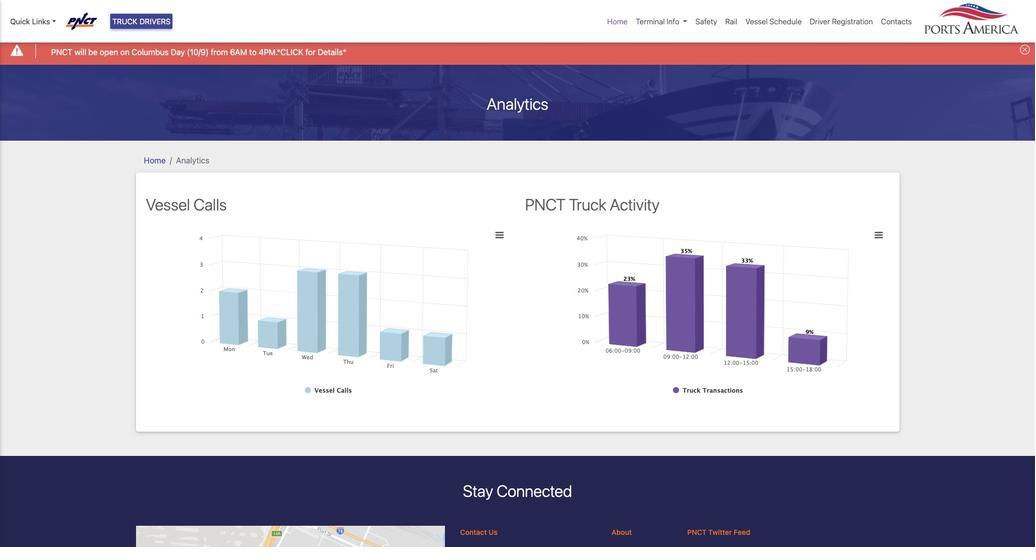 Task type: locate. For each thing, give the bounding box(es) containing it.
terminal info
[[636, 17, 680, 26]]

schedule
[[770, 17, 802, 26]]

analytics
[[487, 94, 549, 113], [176, 156, 210, 165]]

1 horizontal spatial vessel
[[746, 17, 768, 26]]

0 vertical spatial vessel
[[746, 17, 768, 26]]

pnct truck activity
[[525, 195, 660, 214]]

on
[[120, 47, 130, 56]]

truck left drivers
[[112, 17, 138, 26]]

quick
[[10, 17, 30, 26]]

for
[[306, 47, 316, 56]]

1 horizontal spatial pnct
[[525, 195, 566, 214]]

vessel schedule
[[746, 17, 802, 26]]

pnct for pnct truck activity
[[525, 195, 566, 214]]

0 vertical spatial home link
[[604, 12, 632, 31]]

activity
[[610, 195, 660, 214]]

0 horizontal spatial vessel
[[146, 195, 190, 214]]

columbus
[[132, 47, 169, 56]]

0 horizontal spatial analytics
[[176, 156, 210, 165]]

1 vertical spatial pnct
[[525, 195, 566, 214]]

0 vertical spatial pnct
[[51, 47, 72, 56]]

stay
[[463, 481, 493, 500]]

vessel left calls
[[146, 195, 190, 214]]

rail
[[726, 17, 738, 26]]

truck drivers
[[112, 17, 171, 26]]

1 horizontal spatial home
[[608, 17, 628, 26]]

vessel schedule link
[[742, 12, 806, 31]]

0 vertical spatial analytics
[[487, 94, 549, 113]]

0 horizontal spatial pnct
[[51, 47, 72, 56]]

vessel
[[746, 17, 768, 26], [146, 195, 190, 214]]

home
[[608, 17, 628, 26], [144, 156, 166, 165]]

terminal info link
[[632, 12, 692, 31]]

1 vertical spatial vessel
[[146, 195, 190, 214]]

stay connected
[[463, 481, 573, 500]]

2 vertical spatial pnct
[[688, 528, 707, 537]]

1 horizontal spatial analytics
[[487, 94, 549, 113]]

home link
[[604, 12, 632, 31], [144, 156, 166, 165]]

(10/9)
[[187, 47, 209, 56]]

drivers
[[140, 17, 171, 26]]

4pm.*click
[[259, 47, 304, 56]]

pnct
[[51, 47, 72, 56], [525, 195, 566, 214], [688, 528, 707, 537]]

twitter
[[709, 528, 732, 537]]

pnct inside 'alert'
[[51, 47, 72, 56]]

registration
[[833, 17, 874, 26]]

1 vertical spatial home
[[144, 156, 166, 165]]

truck
[[112, 17, 138, 26], [569, 195, 607, 214]]

to
[[249, 47, 257, 56]]

rail link
[[722, 12, 742, 31]]

2 horizontal spatial pnct
[[688, 528, 707, 537]]

truck left the activity
[[569, 195, 607, 214]]

0 horizontal spatial truck
[[112, 17, 138, 26]]

links
[[32, 17, 50, 26]]

pnct for pnct twitter feed
[[688, 528, 707, 537]]

day
[[171, 47, 185, 56]]

0 horizontal spatial home link
[[144, 156, 166, 165]]

1 vertical spatial truck
[[569, 195, 607, 214]]

vessel right rail
[[746, 17, 768, 26]]

0 vertical spatial truck
[[112, 17, 138, 26]]

driver registration
[[810, 17, 874, 26]]

details*
[[318, 47, 347, 56]]



Task type: vqa. For each thing, say whether or not it's contained in the screenshot.
INTO
no



Task type: describe. For each thing, give the bounding box(es) containing it.
driver
[[810, 17, 831, 26]]

info
[[667, 17, 680, 26]]

truck inside 'link'
[[112, 17, 138, 26]]

pnct twitter feed
[[688, 528, 751, 537]]

1 vertical spatial analytics
[[176, 156, 210, 165]]

vessel for vessel schedule
[[746, 17, 768, 26]]

1 horizontal spatial truck
[[569, 195, 607, 214]]

close image
[[1021, 45, 1031, 55]]

connected
[[497, 481, 573, 500]]

about
[[612, 528, 632, 537]]

quick links
[[10, 17, 50, 26]]

pnct for pnct will be open on columbus day (10/9) from 6am to 4pm.*click for details*
[[51, 47, 72, 56]]

1 vertical spatial home link
[[144, 156, 166, 165]]

be
[[88, 47, 98, 56]]

0 horizontal spatial home
[[144, 156, 166, 165]]

terminal
[[636, 17, 665, 26]]

driver registration link
[[806, 12, 878, 31]]

pnct will be open on columbus day (10/9) from 6am to 4pm.*click for details*
[[51, 47, 347, 56]]

1 horizontal spatial home link
[[604, 12, 632, 31]]

contacts
[[882, 17, 913, 26]]

quick links link
[[10, 16, 56, 27]]

0 vertical spatial home
[[608, 17, 628, 26]]

calls
[[194, 195, 227, 214]]

vessel calls
[[146, 195, 227, 214]]

truck drivers link
[[110, 14, 173, 29]]

safety
[[696, 17, 718, 26]]

6am
[[230, 47, 247, 56]]

us
[[489, 528, 498, 537]]

pnct will be open on columbus day (10/9) from 6am to 4pm.*click for details* link
[[51, 46, 347, 58]]

vessel for vessel calls
[[146, 195, 190, 214]]

contact us
[[461, 528, 498, 537]]

pnct will be open on columbus day (10/9) from 6am to 4pm.*click for details* alert
[[0, 37, 1036, 65]]

safety link
[[692, 12, 722, 31]]

from
[[211, 47, 228, 56]]

contact
[[461, 528, 487, 537]]

feed
[[734, 528, 751, 537]]

contacts link
[[878, 12, 917, 31]]

open
[[100, 47, 118, 56]]

will
[[75, 47, 86, 56]]



